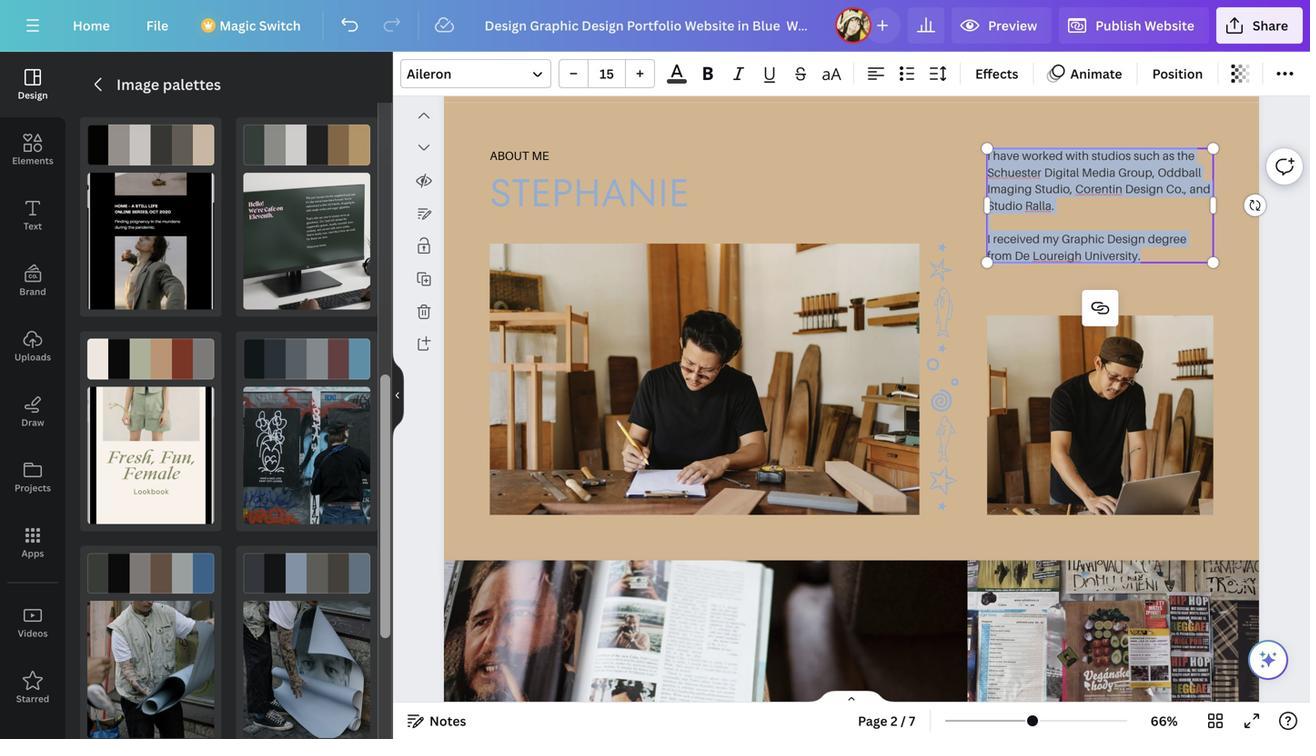 Task type: vqa. For each thing, say whether or not it's contained in the screenshot.
"Graphic"
yes



Task type: describe. For each thing, give the bounding box(es) containing it.
file button
[[132, 7, 183, 44]]

and
[[1190, 182, 1211, 196]]

palettes
[[163, 75, 221, 94]]

✩
[[915, 464, 971, 497]]

apps
[[21, 548, 44, 560]]

brand button
[[0, 248, 66, 314]]

canva assistant image
[[1257, 650, 1279, 671]]

66%
[[1151, 713, 1178, 730]]

design inside i have worked with studios such as the schuester digital media group, oddball imaging studio, corentin design co., and studio ralla.
[[1125, 182, 1163, 196]]

effects
[[975, 65, 1019, 82]]

preview button
[[952, 7, 1052, 44]]

image palettes
[[116, 75, 221, 94]]

aileron button
[[400, 59, 551, 88]]

magic switch button
[[190, 7, 315, 44]]

animate button
[[1041, 59, 1130, 88]]

graphic
[[1062, 232, 1105, 246]]

notes button
[[400, 707, 474, 736]]

me
[[532, 148, 549, 163]]

⋆ ⭒ 𓆟 ⋆ ｡ ˚ 𖦹 𓆜 ✩ ⋆
[[915, 238, 971, 515]]

switch
[[259, 17, 301, 34]]

loureigh
[[1033, 248, 1082, 263]]

back view shot of a person in black shirt vandalizing on a glass wall image
[[243, 387, 370, 524]]

starred
[[16, 693, 49, 706]]

show pages image
[[808, 691, 895, 705]]

projects button
[[0, 445, 66, 510]]

aileron
[[407, 65, 451, 82]]

videos button
[[0, 590, 66, 656]]

brand
[[19, 286, 46, 298]]

videos
[[18, 628, 48, 640]]

page 2 / 7 button
[[851, 707, 923, 736]]

as
[[1163, 148, 1175, 163]]

about me
[[490, 148, 549, 163]]

2
[[891, 713, 898, 730]]

website
[[1145, 17, 1194, 34]]

have
[[993, 148, 1020, 163]]

media
[[1082, 165, 1116, 179]]

projects
[[15, 482, 51, 494]]

home
[[73, 17, 110, 34]]

my
[[1043, 232, 1059, 246]]

home link
[[58, 7, 124, 44]]

effects button
[[968, 59, 1026, 88]]

with
[[1066, 148, 1089, 163]]

position button
[[1145, 59, 1210, 88]]

studios
[[1092, 148, 1131, 163]]

text button
[[0, 183, 66, 248]]

｡
[[915, 357, 971, 377]]

ralla.
[[1025, 198, 1054, 213]]

design button
[[0, 52, 66, 117]]

digital
[[1044, 165, 1079, 179]]

draw button
[[0, 379, 66, 445]]

design inside i received my graphic design degree from de loureigh university.
[[1107, 232, 1145, 246]]

de
[[1015, 248, 1030, 263]]

starred button
[[0, 656, 66, 721]]

text
[[24, 220, 42, 232]]

i for schuester
[[987, 148, 990, 163]]

𓆜
[[915, 414, 971, 464]]

publish website button
[[1059, 7, 1209, 44]]

– – number field
[[594, 65, 620, 82]]

design inside design "button"
[[18, 89, 48, 101]]

main menu bar
[[0, 0, 1310, 52]]

elements button
[[0, 117, 66, 183]]

3 ⋆ from the top
[[915, 497, 971, 515]]

/
[[901, 713, 906, 730]]

⭒
[[915, 256, 971, 285]]



Task type: locate. For each thing, give the bounding box(es) containing it.
𖦹
[[915, 387, 971, 414]]

𓆟
[[915, 285, 971, 339]]

uploads
[[14, 351, 51, 363]]

i left have
[[987, 148, 990, 163]]

1 vertical spatial ⋆
[[915, 339, 971, 357]]

none text field containing i have worked with studios such as the schuester digital media group, oddball imaging studio, corentin design co., and studio ralla.
[[987, 147, 1213, 264]]

about
[[490, 148, 529, 163]]

7
[[909, 713, 915, 730]]

⋆ down the 𓆜
[[915, 497, 971, 515]]

corentin
[[1075, 182, 1123, 196]]

i received my graphic design degree from de loureigh university.
[[987, 232, 1187, 263]]

#393636 image
[[667, 79, 687, 84]]

⋆ up ˚
[[915, 339, 971, 357]]

imaging
[[987, 182, 1032, 196]]

notes
[[429, 713, 466, 730]]

design
[[18, 89, 48, 101], [1125, 182, 1163, 196], [1107, 232, 1145, 246]]

oddball
[[1158, 165, 1201, 179]]

2 vertical spatial ⋆
[[915, 497, 971, 515]]

file
[[146, 17, 168, 34]]

side panel tab list
[[0, 52, 66, 721]]

magic
[[219, 17, 256, 34]]

the
[[1177, 148, 1195, 163]]

1 ⋆ from the top
[[915, 238, 971, 256]]

i
[[987, 148, 990, 163], [987, 232, 990, 246]]

publish
[[1096, 17, 1142, 34]]

publish website
[[1096, 17, 1194, 34]]

preview
[[988, 17, 1037, 34]]

0 vertical spatial design
[[18, 89, 48, 101]]

university.
[[1085, 248, 1141, 263]]

2 ⋆ from the top
[[915, 339, 971, 357]]

studio,
[[1035, 182, 1073, 196]]

Design title text field
[[470, 7, 828, 44]]

group
[[559, 59, 655, 88]]

draw
[[21, 417, 44, 429]]

2 i from the top
[[987, 232, 990, 246]]

0 vertical spatial i
[[987, 148, 990, 163]]

page 2 / 7
[[858, 713, 915, 730]]

uploads button
[[0, 314, 66, 379]]

position
[[1152, 65, 1203, 82]]

apps button
[[0, 510, 66, 576]]

⋆ left from at the right of page
[[915, 238, 971, 256]]

1 i from the top
[[987, 148, 990, 163]]

schuester
[[987, 165, 1042, 179]]

66% button
[[1135, 707, 1194, 736]]

i inside i received my graphic design degree from de loureigh university.
[[987, 232, 990, 246]]

design up elements button at the top left of page
[[18, 89, 48, 101]]

i up from at the right of page
[[987, 232, 990, 246]]

co.,
[[1166, 182, 1187, 196]]

from
[[987, 248, 1012, 263]]

2 vertical spatial design
[[1107, 232, 1145, 246]]

None text field
[[987, 147, 1213, 264]]

i for loureigh
[[987, 232, 990, 246]]

˚
[[915, 377, 971, 387]]

elements
[[12, 155, 53, 167]]

worked
[[1022, 148, 1063, 163]]

degree
[[1148, 232, 1187, 246]]

#393636 image
[[667, 79, 687, 84]]

group,
[[1118, 165, 1155, 179]]

studio
[[987, 198, 1023, 213]]

hide image
[[392, 352, 404, 439]]

i have worked with studios such as the schuester digital media group, oddball imaging studio, corentin design co., and studio ralla.
[[987, 148, 1211, 213]]

share
[[1253, 17, 1288, 34]]

animate
[[1070, 65, 1122, 82]]

i inside i have worked with studios such as the schuester digital media group, oddball imaging studio, corentin design co., and studio ralla.
[[987, 148, 990, 163]]

such
[[1134, 148, 1160, 163]]

design down group,
[[1125, 182, 1163, 196]]

design up university.
[[1107, 232, 1145, 246]]

0 vertical spatial ⋆
[[915, 238, 971, 256]]

received
[[993, 232, 1040, 246]]

website mockup 2 image
[[243, 173, 370, 310]]

share button
[[1216, 7, 1303, 44]]

image
[[116, 75, 159, 94]]

person with arm tattooes holding a poster image
[[243, 602, 370, 739]]

stephanie
[[490, 166, 690, 220]]

⋆
[[915, 238, 971, 256], [915, 339, 971, 357], [915, 497, 971, 515]]

1 vertical spatial i
[[987, 232, 990, 246]]

1 vertical spatial design
[[1125, 182, 1163, 196]]

page
[[858, 713, 888, 730]]

magic switch
[[219, 17, 301, 34]]



